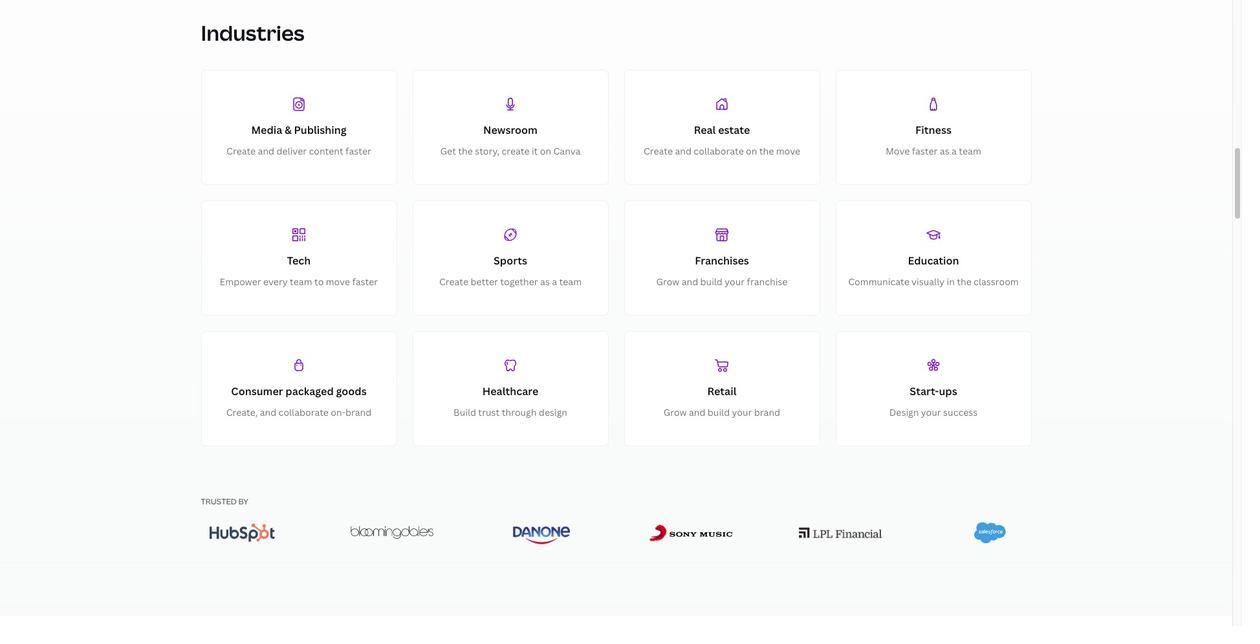 Task type: locate. For each thing, give the bounding box(es) containing it.
grow
[[656, 275, 680, 288], [664, 406, 687, 418]]

0 horizontal spatial brand
[[345, 406, 372, 418]]

and
[[258, 145, 274, 157], [675, 145, 692, 157], [682, 275, 698, 288], [260, 406, 276, 418], [689, 406, 706, 418]]

build for franchises
[[700, 275, 723, 288]]

bloomingdale's image
[[350, 526, 433, 540]]

a right together
[[552, 275, 557, 288]]

move faster as a team
[[886, 145, 981, 157]]

education
[[908, 254, 959, 268]]

0 horizontal spatial as
[[540, 275, 550, 288]]

your down franchises
[[725, 275, 745, 288]]

ups
[[939, 384, 957, 399]]

lpl financial image
[[799, 528, 882, 538]]

1 vertical spatial collaborate
[[279, 406, 329, 418]]

visually
[[912, 275, 945, 288]]

the
[[458, 145, 473, 157], [760, 145, 774, 157], [957, 275, 972, 288]]

2 horizontal spatial the
[[957, 275, 972, 288]]

create for media
[[227, 145, 256, 157]]

1 vertical spatial build
[[708, 406, 730, 418]]

your down retail
[[732, 406, 752, 418]]

create for real
[[644, 145, 673, 157]]

publishing
[[294, 123, 347, 137]]

content
[[309, 145, 343, 157]]

1 vertical spatial as
[[540, 275, 550, 288]]

0 vertical spatial collaborate
[[694, 145, 744, 157]]

design
[[890, 406, 919, 418]]

0 vertical spatial a
[[952, 145, 957, 157]]

communicate visually in the classroom
[[848, 275, 1019, 288]]

collaborate
[[694, 145, 744, 157], [279, 406, 329, 418]]

healthcare
[[483, 384, 538, 399]]

hubspot image
[[210, 524, 275, 542]]

build down retail
[[708, 406, 730, 418]]

1 vertical spatial move
[[326, 275, 350, 288]]

fitness
[[916, 123, 952, 137]]

build for retail
[[708, 406, 730, 418]]

packaged
[[286, 384, 334, 399]]

0 vertical spatial move
[[776, 145, 800, 157]]

1 horizontal spatial team
[[559, 275, 582, 288]]

goods
[[336, 384, 367, 399]]

brand for consumer packaged goods
[[345, 406, 372, 418]]

0 vertical spatial build
[[700, 275, 723, 288]]

deliver
[[277, 145, 307, 157]]

1 on from the left
[[540, 145, 551, 157]]

1 horizontal spatial as
[[940, 145, 950, 157]]

1 horizontal spatial on
[[746, 145, 757, 157]]

on right it
[[540, 145, 551, 157]]

1 brand from the left
[[345, 406, 372, 418]]

faster
[[346, 145, 371, 157], [912, 145, 938, 157], [352, 275, 378, 288]]

1 horizontal spatial a
[[952, 145, 957, 157]]

faster down fitness
[[912, 145, 938, 157]]

1 horizontal spatial brand
[[754, 406, 780, 418]]

grow for franchises
[[656, 275, 680, 288]]

0 horizontal spatial collaborate
[[279, 406, 329, 418]]

trust
[[478, 406, 500, 418]]

on
[[540, 145, 551, 157], [746, 145, 757, 157]]

and for retail
[[689, 406, 706, 418]]

industries
[[201, 19, 305, 47]]

team
[[959, 145, 981, 157], [290, 275, 312, 288], [559, 275, 582, 288]]

retail
[[708, 384, 737, 399]]

as
[[940, 145, 950, 157], [540, 275, 550, 288]]

faster right to
[[352, 275, 378, 288]]

brand for retail
[[754, 406, 780, 418]]

build
[[700, 275, 723, 288], [708, 406, 730, 418]]

move
[[776, 145, 800, 157], [326, 275, 350, 288]]

collaborate down consumer packaged goods
[[279, 406, 329, 418]]

franchise
[[747, 275, 788, 288]]

create
[[227, 145, 256, 157], [644, 145, 673, 157], [439, 275, 468, 288]]

start-
[[910, 384, 939, 399]]

newsroom
[[483, 123, 538, 137]]

faster right content
[[346, 145, 371, 157]]

2 brand from the left
[[754, 406, 780, 418]]

it
[[532, 145, 538, 157]]

franchises
[[695, 254, 749, 268]]

collaborate down real estate
[[694, 145, 744, 157]]

media
[[251, 123, 282, 137]]

a right move
[[952, 145, 957, 157]]

your
[[725, 275, 745, 288], [732, 406, 752, 418], [921, 406, 941, 418]]

salesforce image
[[975, 522, 1006, 544]]

build down franchises
[[700, 275, 723, 288]]

danone image
[[513, 521, 570, 545]]

estate
[[718, 123, 750, 137]]

1 vertical spatial grow
[[664, 406, 687, 418]]

0 horizontal spatial create
[[227, 145, 256, 157]]

0 vertical spatial grow
[[656, 275, 680, 288]]

together
[[500, 275, 538, 288]]

2 on from the left
[[746, 145, 757, 157]]

create and deliver content faster
[[227, 145, 371, 157]]

as right together
[[540, 275, 550, 288]]

0 vertical spatial as
[[940, 145, 950, 157]]

on down estate
[[746, 145, 757, 157]]

build
[[454, 406, 476, 418]]

to
[[314, 275, 324, 288]]

0 horizontal spatial move
[[326, 275, 350, 288]]

grow and build your franchise
[[656, 275, 788, 288]]

0 horizontal spatial on
[[540, 145, 551, 157]]

communicate
[[848, 275, 910, 288]]

brand
[[345, 406, 372, 418], [754, 406, 780, 418]]

your for franchises
[[725, 275, 745, 288]]

a
[[952, 145, 957, 157], [552, 275, 557, 288]]

story,
[[475, 145, 500, 157]]

1 horizontal spatial create
[[439, 275, 468, 288]]

2 horizontal spatial create
[[644, 145, 673, 157]]

as down fitness
[[940, 145, 950, 157]]

0 horizontal spatial a
[[552, 275, 557, 288]]

1 horizontal spatial collaborate
[[694, 145, 744, 157]]

create,
[[226, 406, 258, 418]]



Task type: describe. For each thing, give the bounding box(es) containing it.
through
[[502, 406, 537, 418]]

on-
[[331, 406, 345, 418]]

canva
[[554, 145, 581, 157]]

get the story, create it on canva
[[440, 145, 581, 157]]

start-ups
[[910, 384, 957, 399]]

1 horizontal spatial move
[[776, 145, 800, 157]]

consumer
[[231, 384, 283, 399]]

success
[[943, 406, 978, 418]]

consumer packaged goods
[[231, 384, 367, 399]]

sony music image
[[650, 524, 732, 541]]

classroom
[[974, 275, 1019, 288]]

create and collaborate on the move
[[644, 145, 800, 157]]

build trust through design
[[454, 406, 567, 418]]

and for real estate
[[675, 145, 692, 157]]

0 horizontal spatial team
[[290, 275, 312, 288]]

your for retail
[[732, 406, 752, 418]]

trusted
[[201, 496, 237, 507]]

empower
[[220, 275, 261, 288]]

create
[[502, 145, 530, 157]]

real
[[694, 123, 716, 137]]

media & publishing
[[251, 123, 347, 137]]

by
[[238, 496, 248, 507]]

grow and build your brand
[[664, 406, 780, 418]]

get
[[440, 145, 456, 157]]

2 horizontal spatial team
[[959, 145, 981, 157]]

real estate
[[694, 123, 750, 137]]

every
[[263, 275, 288, 288]]

collaborate for estate
[[694, 145, 744, 157]]

and for media & publishing
[[258, 145, 274, 157]]

tech
[[287, 254, 311, 268]]

1 vertical spatial a
[[552, 275, 557, 288]]

empower every team to move faster
[[220, 275, 378, 288]]

collaborate for packaged
[[279, 406, 329, 418]]

grow for retail
[[664, 406, 687, 418]]

better
[[471, 275, 498, 288]]

1 horizontal spatial the
[[760, 145, 774, 157]]

in
[[947, 275, 955, 288]]

and for franchises
[[682, 275, 698, 288]]

trusted by
[[201, 496, 248, 507]]

&
[[285, 123, 292, 137]]

design your success
[[890, 406, 978, 418]]

create, and collaborate on-brand
[[226, 406, 372, 418]]

your down "start-ups"
[[921, 406, 941, 418]]

0 horizontal spatial the
[[458, 145, 473, 157]]

and for consumer packaged goods
[[260, 406, 276, 418]]

move
[[886, 145, 910, 157]]

sports
[[494, 254, 527, 268]]

create better together as a team
[[439, 275, 582, 288]]

design
[[539, 406, 567, 418]]



Task type: vqa. For each thing, say whether or not it's contained in the screenshot.
Get Canva Pro button
no



